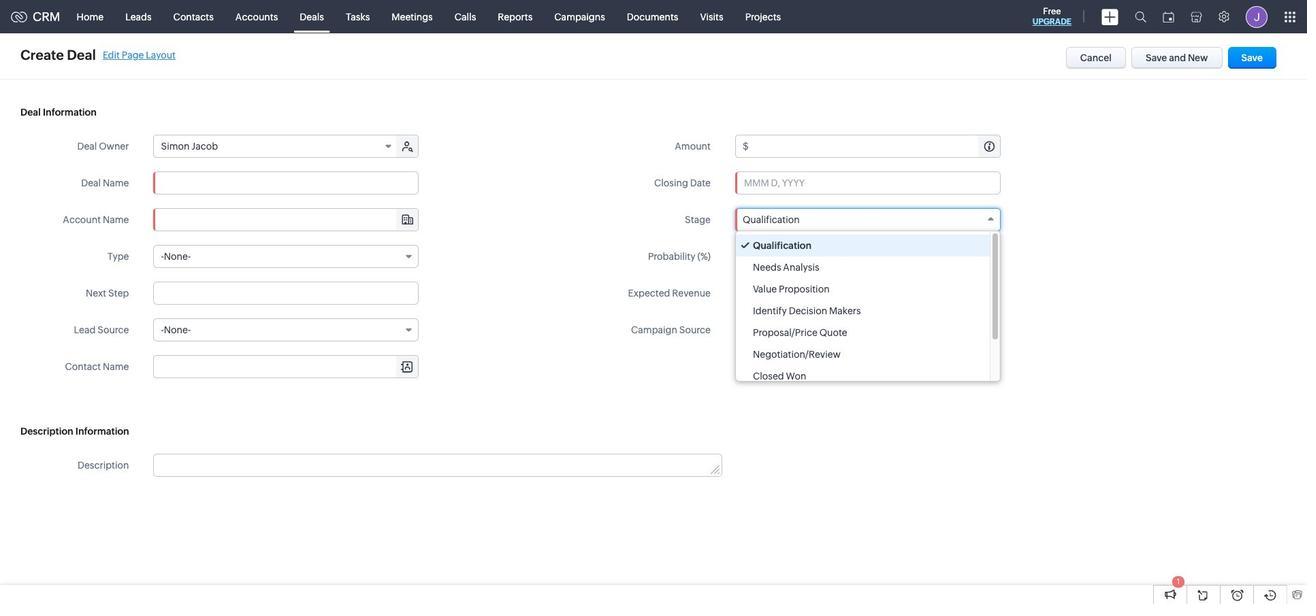 Task type: vqa. For each thing, say whether or not it's contained in the screenshot.
the bottommost the Company Details
no



Task type: describe. For each thing, give the bounding box(es) containing it.
search element
[[1127, 0, 1155, 33]]

6 option from the top
[[736, 344, 990, 366]]

logo image
[[11, 11, 27, 22]]

2 option from the top
[[736, 257, 990, 278]]

profile element
[[1238, 0, 1276, 33]]

3 option from the top
[[736, 278, 990, 300]]



Task type: locate. For each thing, give the bounding box(es) containing it.
MMM D, YYYY text field
[[735, 172, 1001, 195]]

create menu element
[[1094, 0, 1127, 33]]

profile image
[[1246, 6, 1268, 28]]

search image
[[1135, 11, 1147, 22]]

None text field
[[154, 172, 419, 195], [154, 282, 419, 305], [154, 172, 419, 195], [154, 282, 419, 305]]

5 option from the top
[[736, 322, 990, 344]]

None field
[[154, 135, 398, 157], [735, 208, 1001, 232], [154, 209, 418, 231], [154, 245, 419, 268], [154, 319, 419, 342], [154, 356, 418, 378], [154, 135, 398, 157], [735, 208, 1001, 232], [154, 209, 418, 231], [154, 245, 419, 268], [154, 319, 419, 342], [154, 356, 418, 378]]

1 option from the top
[[736, 235, 990, 257]]

None text field
[[751, 135, 1000, 157], [154, 209, 418, 231], [735, 245, 1001, 268], [154, 356, 418, 378], [154, 455, 722, 477], [751, 135, 1000, 157], [154, 209, 418, 231], [735, 245, 1001, 268], [154, 356, 418, 378], [154, 455, 722, 477]]

create menu image
[[1102, 9, 1119, 25]]

list box
[[736, 232, 1000, 387]]

7 option from the top
[[736, 366, 990, 387]]

4 option from the top
[[736, 300, 990, 322]]

calendar image
[[1163, 11, 1175, 22]]

option
[[736, 235, 990, 257], [736, 257, 990, 278], [736, 278, 990, 300], [736, 300, 990, 322], [736, 322, 990, 344], [736, 344, 990, 366], [736, 366, 990, 387]]



